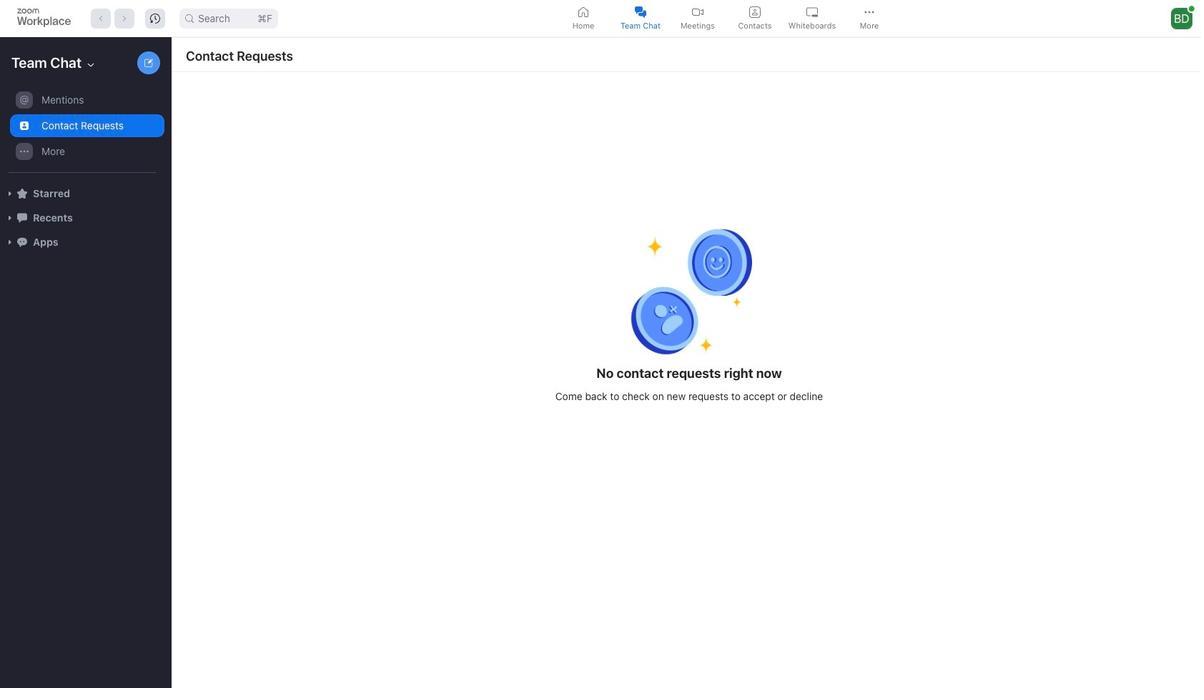 Task type: locate. For each thing, give the bounding box(es) containing it.
1 triangle right image from the top
[[6, 190, 14, 198]]

triangle right image for triangle right image corresponding to starred tree item
[[6, 190, 14, 198]]

recents tree item
[[6, 206, 165, 230]]

new image
[[144, 59, 153, 67], [144, 59, 153, 67]]

group
[[0, 87, 165, 173]]

tab list
[[557, 2, 900, 34]]

chat image
[[17, 213, 27, 223], [17, 213, 27, 223]]

tree
[[0, 86, 169, 269]]

triangle right image for apps 'tree item'
[[6, 238, 14, 247]]

history image
[[150, 13, 160, 23], [150, 13, 160, 23]]

0 vertical spatial triangle right image
[[6, 190, 14, 198]]

2 triangle right image from the top
[[6, 238, 14, 247]]

triangle right image
[[6, 190, 14, 198], [6, 238, 14, 247]]

triangle right image inside apps 'tree item'
[[6, 238, 14, 247]]

1 vertical spatial triangle right image
[[6, 238, 14, 247]]

triangle right image
[[6, 190, 14, 198], [6, 214, 14, 222], [6, 214, 14, 222], [6, 238, 14, 247]]

star image
[[17, 189, 27, 199]]

triangle right image for triangle right image within the apps 'tree item'
[[6, 238, 14, 247]]

triangle right image for starred tree item
[[6, 190, 14, 198]]

triangle right image inside apps 'tree item'
[[6, 238, 14, 247]]

online image
[[1189, 6, 1195, 11], [1189, 6, 1195, 11]]

chevron down small image
[[85, 59, 97, 71]]

apps tree item
[[6, 230, 165, 255]]

magnifier image
[[185, 14, 194, 23]]

chatbot image
[[17, 237, 27, 247], [17, 237, 27, 247]]



Task type: describe. For each thing, give the bounding box(es) containing it.
chevron down small image
[[85, 59, 97, 71]]

starred tree item
[[6, 182, 165, 206]]

magnifier image
[[185, 14, 194, 23]]

star image
[[17, 189, 27, 199]]

triangle right image for recents "tree item"
[[6, 214, 14, 222]]



Task type: vqa. For each thing, say whether or not it's contained in the screenshot.
Triangle Right image corresponding to Triangle Right icon in the STARRED tree item
yes



